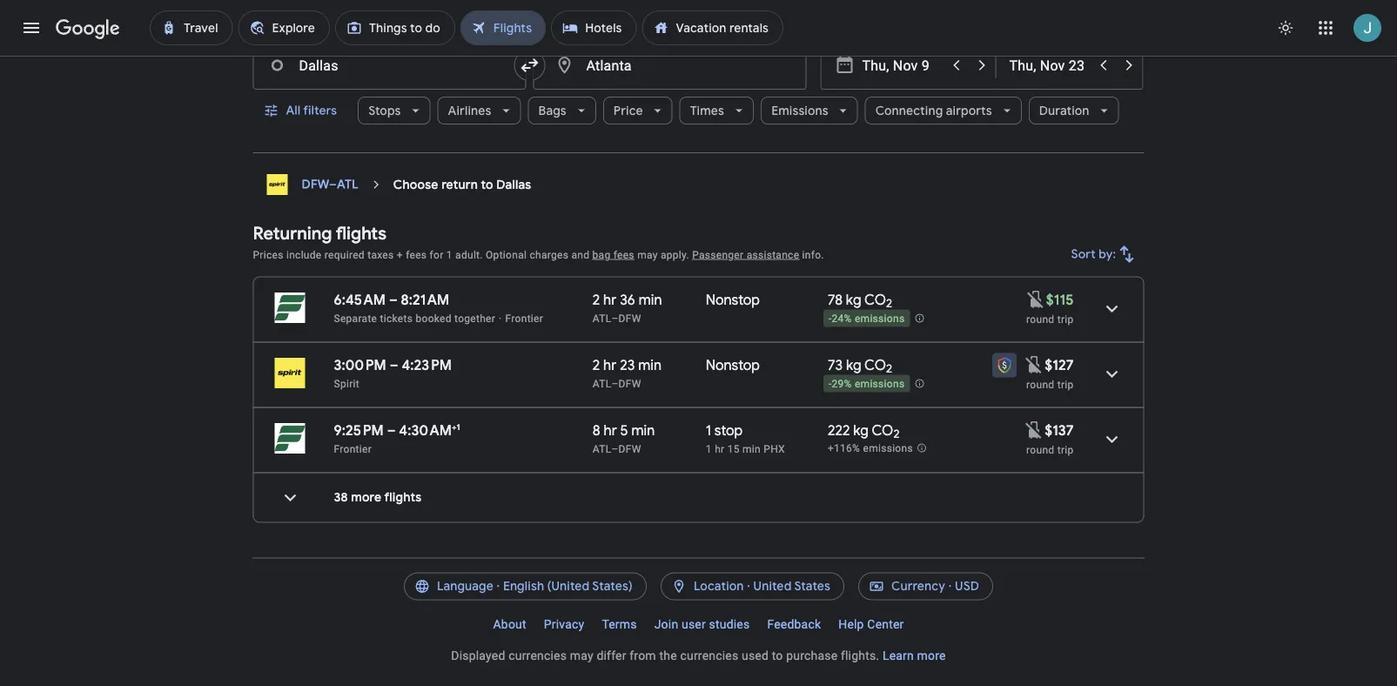 Task type: vqa. For each thing, say whether or not it's contained in the screenshot.
terms link
yes



Task type: describe. For each thing, give the bounding box(es) containing it.
Departure time: 3:00 PM. text field
[[334, 357, 386, 374]]

currency
[[892, 579, 946, 595]]

kg for 222
[[854, 422, 869, 440]]

dfw for 4:23 pm
[[619, 378, 641, 390]]

137 US dollars text field
[[1045, 422, 1074, 440]]

2 round from the top
[[1027, 379, 1055, 391]]

separate tickets booked together
[[334, 313, 496, 325]]

studies
[[709, 618, 750, 632]]

2 for 8 hr 5 min
[[894, 427, 900, 442]]

passenger
[[692, 249, 744, 261]]

english (united states)
[[503, 579, 633, 595]]

required
[[325, 249, 365, 261]]

main menu image
[[21, 17, 42, 38]]

terms
[[602, 618, 637, 632]]

all filters
[[286, 103, 337, 119]]

– inside 2 hr 36 min atl – dfw
[[612, 313, 619, 325]]

flight details. leaves hartsfield-jackson atlanta international airport at 9:25 pm on thursday, november 23 and arrives at dallas/fort worth international airport at 4:30 am on friday, november 24. image
[[1092, 419, 1133, 461]]

min for 2 hr 36 min
[[639, 291, 662, 309]]

all filters button
[[253, 90, 351, 132]]

127 US dollars text field
[[1045, 357, 1074, 374]]

times button
[[680, 90, 754, 132]]

nonstop flight. element for 2 hr 36 min
[[706, 291, 760, 312]]

3:00 pm – 4:23 pm spirit
[[334, 357, 452, 390]]

stops
[[368, 103, 401, 119]]

0 horizontal spatial +
[[397, 249, 403, 261]]

hr for 5
[[604, 422, 617, 440]]

4:30 am
[[399, 422, 452, 440]]

hr for 36
[[604, 291, 617, 309]]

none search field containing all filters
[[253, 3, 1145, 154]]

optional
[[486, 249, 527, 261]]

atl for 8:21 am
[[593, 313, 612, 325]]

taxes
[[368, 249, 394, 261]]

38 more flights
[[334, 490, 422, 506]]

$115
[[1047, 291, 1074, 309]]

this price for this flight doesn't include overhead bin access. if you need a carry-on bag, use the bags filter to update prices. image
[[1024, 355, 1045, 376]]

displayed
[[451, 649, 506, 664]]

differ
[[597, 649, 627, 664]]

- for 78
[[829, 313, 832, 325]]

hr inside 1 stop 1 hr 15 min phx
[[715, 443, 725, 455]]

usd
[[955, 579, 980, 595]]

15
[[728, 443, 740, 455]]

2 hr 36 min atl – dfw
[[593, 291, 662, 325]]

flights.
[[841, 649, 880, 664]]

min inside 1 stop 1 hr 15 min phx
[[743, 443, 761, 455]]

join user studies
[[655, 618, 750, 632]]

airlines
[[448, 103, 492, 119]]

2 inside 2 hr 23 min atl – dfw
[[593, 357, 600, 374]]

more inside returning flights main content
[[351, 490, 382, 506]]

trip for $115
[[1058, 313, 1074, 326]]

+116% emissions
[[828, 443, 913, 455]]

4:23 pm
[[402, 357, 452, 374]]

+116%
[[828, 443, 861, 455]]

3:00 pm
[[334, 357, 386, 374]]

1 fees from the left
[[406, 249, 427, 261]]

hr for 23
[[604, 357, 617, 374]]

total duration 8 hr 5 min. element
[[593, 422, 706, 442]]

choose
[[393, 177, 439, 193]]

- for 73
[[829, 379, 832, 391]]

dfw for 8:21 am
[[619, 313, 641, 325]]

dfw for 4:30 am
[[619, 443, 641, 455]]

1 vertical spatial flights
[[384, 490, 422, 506]]

all
[[286, 103, 301, 119]]

2 currencies from the left
[[680, 649, 739, 664]]

leaves hartsfield-jackson atlanta international airport at 3:00 pm on thursday, november 23 and arrives at dallas/fort worth international airport at 4:23 pm on thursday, november 23. element
[[334, 357, 452, 374]]

the
[[660, 649, 677, 664]]

23
[[620, 357, 635, 374]]

about
[[493, 618, 527, 632]]

atl for 4:30 am
[[593, 443, 612, 455]]

co for 78
[[865, 291, 886, 309]]

learn
[[883, 649, 914, 664]]

location
[[694, 579, 744, 595]]

charges
[[530, 249, 569, 261]]

6:45 am
[[334, 291, 386, 309]]

– up returning flights
[[329, 177, 337, 193]]

price button
[[603, 90, 673, 132]]

73
[[828, 357, 843, 374]]

adult.
[[456, 249, 483, 261]]

1 horizontal spatial to
[[772, 649, 783, 664]]

passenger assistance button
[[692, 249, 800, 261]]

total duration 2 hr 23 min. element
[[593, 357, 706, 377]]

$127
[[1045, 357, 1074, 374]]

Departure time: 9:25 PM. text field
[[334, 422, 384, 440]]

2 hr 23 min atl – dfw
[[593, 357, 662, 390]]

duration
[[1040, 103, 1090, 119]]

$137
[[1045, 422, 1074, 440]]

dfw up returning flights
[[302, 177, 329, 193]]

2 vertical spatial emissions
[[863, 443, 913, 455]]

(united
[[547, 579, 590, 595]]

bag
[[593, 249, 611, 261]]

6:45 am – 8:21 am
[[334, 291, 450, 309]]

2 for 2 hr 23 min
[[887, 362, 893, 377]]

kg for 73
[[846, 357, 862, 374]]

min for 2 hr 23 min
[[638, 357, 662, 374]]

222
[[828, 422, 850, 440]]

9:25 pm
[[334, 422, 384, 440]]

filters
[[303, 103, 337, 119]]

dfw – atl
[[302, 177, 359, 193]]

atl up returning flights
[[337, 177, 359, 193]]

– inside "8 hr 5 min atl – dfw"
[[612, 443, 619, 455]]

2 round trip from the top
[[1027, 379, 1074, 391]]

Arrival time: 4:23 PM. text field
[[402, 357, 452, 374]]

stops button
[[358, 90, 431, 132]]

include
[[286, 249, 322, 261]]

atl for 4:23 pm
[[593, 378, 612, 390]]

Departure time: 6:45 AM. text field
[[334, 291, 386, 309]]

privacy
[[544, 618, 585, 632]]

0 vertical spatial flights
[[336, 222, 387, 245]]

purchase
[[787, 649, 838, 664]]

1 inside 9:25 pm – 4:30 am + 1
[[457, 422, 460, 433]]

round trip for $137
[[1027, 444, 1074, 456]]

used
[[742, 649, 769, 664]]

bags button
[[528, 90, 596, 132]]

language
[[437, 579, 494, 595]]

booked
[[416, 313, 452, 325]]

states)
[[592, 579, 633, 595]]



Task type: locate. For each thing, give the bounding box(es) containing it.
3 round trip from the top
[[1027, 444, 1074, 456]]

help center link
[[830, 611, 913, 639]]

connecting airports button
[[865, 90, 1022, 132]]

– down total duration 8 hr 5 min. "element"
[[612, 443, 619, 455]]

currencies
[[509, 649, 567, 664], [680, 649, 739, 664]]

2 up -29% emissions
[[887, 362, 893, 377]]

atl inside 2 hr 23 min atl – dfw
[[593, 378, 612, 390]]

min right 36
[[639, 291, 662, 309]]

bag fees button
[[593, 249, 635, 261]]

2 vertical spatial kg
[[854, 422, 869, 440]]

0 vertical spatial trip
[[1058, 313, 1074, 326]]

- down 78
[[829, 313, 832, 325]]

2 up +116% emissions
[[894, 427, 900, 442]]

hr left 23
[[604, 357, 617, 374]]

dfw down 23
[[619, 378, 641, 390]]

about link
[[485, 611, 535, 639]]

1 vertical spatial may
[[570, 649, 594, 664]]

– down total duration 2 hr 36 min. element
[[612, 313, 619, 325]]

kg inside 78 kg co 2
[[846, 291, 862, 309]]

Arrival time: 4:30 AM on  Friday, November 24. text field
[[399, 422, 460, 440]]

0 horizontal spatial more
[[351, 490, 382, 506]]

1 vertical spatial +
[[452, 422, 457, 433]]

kg
[[846, 291, 862, 309], [846, 357, 862, 374], [854, 422, 869, 440]]

frontier for the leaves hartsfield-jackson atlanta international airport at 9:25 pm on thursday, november 23 and arrives at dallas/fort worth international airport at 4:30 am on friday, november 24. element
[[334, 443, 372, 455]]

min inside "8 hr 5 min atl – dfw"
[[632, 422, 655, 440]]

choose return to dallas
[[393, 177, 532, 193]]

1 vertical spatial this price for this flight doesn't include overhead bin access. if you need a carry-on bag, use the bags filter to update prices. image
[[1024, 420, 1045, 441]]

-29% emissions
[[829, 379, 905, 391]]

9:25 pm – 4:30 am + 1
[[334, 422, 460, 440]]

None search field
[[253, 3, 1145, 154]]

returning flights main content
[[253, 168, 1145, 537]]

round for $115
[[1027, 313, 1055, 326]]

round
[[1027, 313, 1055, 326], [1027, 379, 1055, 391], [1027, 444, 1055, 456]]

0 vertical spatial round
[[1027, 313, 1055, 326]]

more
[[351, 490, 382, 506], [917, 649, 946, 664]]

1 vertical spatial -
[[829, 379, 832, 391]]

round down 137 us dollars text box
[[1027, 444, 1055, 456]]

1 currencies from the left
[[509, 649, 567, 664]]

Arrival time: 8:21 AM. text field
[[401, 291, 450, 309]]

8 hr 5 min atl – dfw
[[593, 422, 655, 455]]

1 horizontal spatial +
[[452, 422, 457, 433]]

Departure text field
[[863, 42, 943, 89]]

co inside 73 kg co 2
[[865, 357, 887, 374]]

co up -29% emissions
[[865, 357, 887, 374]]

leaves hartsfield-jackson atlanta international airport at 9:25 pm on thursday, november 23 and arrives at dallas/fort worth international airport at 4:30 am on friday, november 24. element
[[334, 422, 460, 440]]

change appearance image
[[1265, 7, 1307, 49]]

co up +116% emissions
[[872, 422, 894, 440]]

1 stop flight. element
[[706, 422, 743, 442]]

1 round trip from the top
[[1027, 313, 1074, 326]]

nonstop for 2 hr 36 min
[[706, 291, 760, 309]]

dfw down 5 at the left of the page
[[619, 443, 641, 455]]

– left arrival time: 4:23 pm. text box
[[390, 357, 398, 374]]

flights
[[336, 222, 387, 245], [384, 490, 422, 506]]

2 vertical spatial round
[[1027, 444, 1055, 456]]

nonstop flight. element up stop
[[706, 357, 760, 377]]

kg up +116% emissions
[[854, 422, 869, 440]]

1 trip from the top
[[1058, 313, 1074, 326]]

hr inside "8 hr 5 min atl – dfw"
[[604, 422, 617, 440]]

english
[[503, 579, 544, 595]]

2 left 36
[[593, 291, 600, 309]]

duration button
[[1029, 90, 1119, 132]]

user
[[682, 618, 706, 632]]

1 inside popup button
[[407, 11, 414, 26]]

connecting airports
[[876, 103, 993, 119]]

emissions down "222 kg co 2"
[[863, 443, 913, 455]]

0 horizontal spatial frontier
[[334, 443, 372, 455]]

2 up the -24% emissions on the right of the page
[[886, 297, 893, 311]]

1 vertical spatial trip
[[1058, 379, 1074, 391]]

co up the -24% emissions on the right of the page
[[865, 291, 886, 309]]

hr inside 2 hr 36 min atl – dfw
[[604, 291, 617, 309]]

round trip down 127 us dollars text field
[[1027, 379, 1074, 391]]

min right 23
[[638, 357, 662, 374]]

1 vertical spatial round trip
[[1027, 379, 1074, 391]]

0 vertical spatial co
[[865, 291, 886, 309]]

– right 9:25 pm text box
[[387, 422, 396, 440]]

1 horizontal spatial fees
[[614, 249, 635, 261]]

nonstop up stop
[[706, 357, 760, 374]]

sort by:
[[1072, 247, 1117, 263]]

states
[[795, 579, 831, 595]]

may inside returning flights main content
[[638, 249, 658, 261]]

round trip down $115 text box
[[1027, 313, 1074, 326]]

– inside 2 hr 23 min atl – dfw
[[612, 378, 619, 390]]

for
[[430, 249, 444, 261]]

frontier down 9:25 pm text box
[[334, 443, 372, 455]]

fees right bag
[[614, 249, 635, 261]]

atl down 8
[[593, 443, 612, 455]]

min inside 2 hr 23 min atl – dfw
[[638, 357, 662, 374]]

115 US dollars text field
[[1047, 291, 1074, 309]]

this price for this flight doesn't include overhead bin access. if you need a carry-on bag, use the bags filter to update prices. image
[[1026, 289, 1047, 310], [1024, 420, 1045, 441]]

kg inside "222 kg co 2"
[[854, 422, 869, 440]]

terms link
[[593, 611, 646, 639]]

2 fees from the left
[[614, 249, 635, 261]]

prices
[[253, 249, 284, 261]]

trip down $115 text box
[[1058, 313, 1074, 326]]

fees left for
[[406, 249, 427, 261]]

nonstop flight. element
[[706, 291, 760, 312], [706, 357, 760, 377]]

Return text field
[[1010, 42, 1090, 89]]

0 vertical spatial round trip
[[1027, 313, 1074, 326]]

1 vertical spatial frontier
[[334, 443, 372, 455]]

to right used
[[772, 649, 783, 664]]

may left differ
[[570, 649, 594, 664]]

help center
[[839, 618, 904, 632]]

flight details. leaves hartsfield-jackson atlanta international airport at 6:45 am on thursday, november 23 and arrives at dallas/fort worth international airport at 8:21 am on thursday, november 23. image
[[1092, 288, 1133, 330]]

co for 73
[[865, 357, 887, 374]]

more right the 38
[[351, 490, 382, 506]]

this price for this flight doesn't include overhead bin access. if you need a carry-on bag, use the bags filter to update prices. image for $137
[[1024, 420, 1045, 441]]

3 round from the top
[[1027, 444, 1055, 456]]

and
[[572, 249, 590, 261]]

currencies down join user studies link
[[680, 649, 739, 664]]

help
[[839, 618, 864, 632]]

0 vertical spatial +
[[397, 249, 403, 261]]

atl inside 2 hr 36 min atl – dfw
[[593, 313, 612, 325]]

min right 15
[[743, 443, 761, 455]]

– up tickets
[[389, 291, 398, 309]]

38
[[334, 490, 348, 506]]

78 kg co 2
[[828, 291, 893, 311]]

1
[[407, 11, 414, 26], [447, 249, 453, 261], [457, 422, 460, 433], [706, 422, 711, 440], [706, 443, 712, 455]]

0 horizontal spatial fees
[[406, 249, 427, 261]]

returning flights
[[253, 222, 387, 245]]

5
[[620, 422, 628, 440]]

0 vertical spatial more
[[351, 490, 382, 506]]

24%
[[832, 313, 852, 325]]

co inside "222 kg co 2"
[[872, 422, 894, 440]]

2 inside 78 kg co 2
[[886, 297, 893, 311]]

None text field
[[253, 41, 526, 90], [533, 41, 807, 90], [253, 41, 526, 90], [533, 41, 807, 90]]

dfw inside 2 hr 23 min atl – dfw
[[619, 378, 641, 390]]

0 vertical spatial kg
[[846, 291, 862, 309]]

round trip down 137 us dollars text box
[[1027, 444, 1074, 456]]

trip for $137
[[1058, 444, 1074, 456]]

emissions down 78 kg co 2
[[855, 313, 905, 325]]

privacy link
[[535, 611, 593, 639]]

2 vertical spatial round trip
[[1027, 444, 1074, 456]]

nonstop down passenger assistance button
[[706, 291, 760, 309]]

prices include required taxes + fees for 1 adult. optional charges and bag fees may apply. passenger assistance
[[253, 249, 800, 261]]

dfw inside 2 hr 36 min atl – dfw
[[619, 313, 641, 325]]

0 horizontal spatial to
[[481, 177, 493, 193]]

this price for this flight doesn't include overhead bin access. if you need a carry-on bag, use the bags filter to update prices. image down this price for this flight doesn't include overhead bin access. if you need a carry-on bag, use the bags filter to update prices. image
[[1024, 420, 1045, 441]]

- down 73
[[829, 379, 832, 391]]

atl inside "8 hr 5 min atl – dfw"
[[593, 443, 612, 455]]

emissions down 73 kg co 2
[[855, 379, 905, 391]]

0 vertical spatial frontier
[[506, 313, 543, 325]]

2 vertical spatial trip
[[1058, 444, 1074, 456]]

1 horizontal spatial currencies
[[680, 649, 739, 664]]

0 vertical spatial to
[[481, 177, 493, 193]]

1 nonstop flight. element from the top
[[706, 291, 760, 312]]

flights right the 38
[[384, 490, 422, 506]]

-24% emissions
[[829, 313, 905, 325]]

nonstop flight. element down passenger assistance button
[[706, 291, 760, 312]]

frontier right the together
[[506, 313, 543, 325]]

2 nonstop from the top
[[706, 357, 760, 374]]

emissions for 73
[[855, 379, 905, 391]]

hr right 8
[[604, 422, 617, 440]]

2 inside 2 hr 36 min atl – dfw
[[593, 291, 600, 309]]

0 vertical spatial nonstop flight. element
[[706, 291, 760, 312]]

hr inside 2 hr 23 min atl – dfw
[[604, 357, 617, 374]]

0 vertical spatial nonstop
[[706, 291, 760, 309]]

leaves hartsfield-jackson atlanta international airport at 6:45 am on thursday, november 23 and arrives at dallas/fort worth international airport at 8:21 am on thursday, november 23. element
[[334, 291, 450, 309]]

may
[[638, 249, 658, 261], [570, 649, 594, 664]]

separate tickets booked together. this trip includes tickets from multiple airlines. missed connections may be protected by kiwi.com.. element
[[334, 313, 496, 325]]

min inside 2 hr 36 min atl – dfw
[[639, 291, 662, 309]]

1 horizontal spatial frontier
[[506, 313, 543, 325]]

+ inside 9:25 pm – 4:30 am + 1
[[452, 422, 457, 433]]

co for 222
[[872, 422, 894, 440]]

join
[[655, 618, 679, 632]]

united
[[754, 579, 792, 595]]

sort by: button
[[1065, 234, 1145, 276]]

1 vertical spatial nonstop
[[706, 357, 760, 374]]

connecting
[[876, 103, 943, 119]]

1 button
[[376, 3, 446, 34]]

hr left 36
[[604, 291, 617, 309]]

min right 5 at the left of the page
[[632, 422, 655, 440]]

– inside 3:00 pm – 4:23 pm spirit
[[390, 357, 398, 374]]

trip down 127 us dollars text field
[[1058, 379, 1074, 391]]

atl up 8
[[593, 378, 612, 390]]

kg for 78
[[846, 291, 862, 309]]

0 horizontal spatial may
[[570, 649, 594, 664]]

emissions for 78
[[855, 313, 905, 325]]

2 - from the top
[[829, 379, 832, 391]]

from
[[630, 649, 656, 664]]

kg right 78
[[846, 291, 862, 309]]

times
[[690, 103, 725, 119]]

nonstop for 2 hr 23 min
[[706, 357, 760, 374]]

round down this price for this flight doesn't include overhead bin access. if you need a carry-on bag, use the bags filter to update prices. image
[[1027, 379, 1055, 391]]

2
[[593, 291, 600, 309], [886, 297, 893, 311], [593, 357, 600, 374], [887, 362, 893, 377], [894, 427, 900, 442]]

apply.
[[661, 249, 690, 261]]

kg right 73
[[846, 357, 862, 374]]

currencies down "privacy" link
[[509, 649, 567, 664]]

layover (1 of 1) is a 1 hr 15 min layover at phoenix sky harbor international airport in phoenix. element
[[706, 442, 819, 456]]

this price for this flight doesn't include overhead bin access. if you need a carry-on bag, use the bags filter to update prices. image up this price for this flight doesn't include overhead bin access. if you need a carry-on bag, use the bags filter to update prices. image
[[1026, 289, 1047, 310]]

1 round from the top
[[1027, 313, 1055, 326]]

round trip for $115
[[1027, 313, 1074, 326]]

1 vertical spatial round
[[1027, 379, 1055, 391]]

learn more link
[[883, 649, 946, 664]]

1 horizontal spatial may
[[638, 249, 658, 261]]

2 inside "222 kg co 2"
[[894, 427, 900, 442]]

38 more flights image
[[270, 477, 311, 519]]

trip
[[1058, 313, 1074, 326], [1058, 379, 1074, 391], [1058, 444, 1074, 456]]

united states
[[754, 579, 831, 595]]

2 left 23
[[593, 357, 600, 374]]

frontier for separate tickets booked together. this trip includes tickets from multiple airlines. missed connections may be protected by kiwi.com.. element
[[506, 313, 543, 325]]

round for $137
[[1027, 444, 1055, 456]]

1 horizontal spatial more
[[917, 649, 946, 664]]

to
[[481, 177, 493, 193], [772, 649, 783, 664]]

3 trip from the top
[[1058, 444, 1074, 456]]

0 vertical spatial emissions
[[855, 313, 905, 325]]

0 vertical spatial may
[[638, 249, 658, 261]]

1 vertical spatial co
[[865, 357, 887, 374]]

2 inside 73 kg co 2
[[887, 362, 893, 377]]

1 vertical spatial nonstop flight. element
[[706, 357, 760, 377]]

1 stop 1 hr 15 min phx
[[706, 422, 785, 455]]

displayed currencies may differ from the currencies used to purchase flights. learn more
[[451, 649, 946, 664]]

0 horizontal spatial currencies
[[509, 649, 567, 664]]

1 vertical spatial kg
[[846, 357, 862, 374]]

1 vertical spatial more
[[917, 649, 946, 664]]

flights up required in the left top of the page
[[336, 222, 387, 245]]

to inside returning flights main content
[[481, 177, 493, 193]]

return
[[442, 177, 478, 193]]

together
[[455, 313, 496, 325]]

– down total duration 2 hr 23 min. element
[[612, 378, 619, 390]]

may left apply.
[[638, 249, 658, 261]]

78
[[828, 291, 843, 309]]

0 vertical spatial -
[[829, 313, 832, 325]]

sort
[[1072, 247, 1096, 263]]

min
[[639, 291, 662, 309], [638, 357, 662, 374], [632, 422, 655, 440], [743, 443, 761, 455]]

1 - from the top
[[829, 313, 832, 325]]

separate
[[334, 313, 377, 325]]

8
[[593, 422, 601, 440]]

join user studies link
[[646, 611, 759, 639]]

emissions
[[772, 103, 829, 119]]

2 for 2 hr 36 min
[[886, 297, 893, 311]]

feedback
[[768, 618, 821, 632]]

trip down $137
[[1058, 444, 1074, 456]]

73 kg co 2
[[828, 357, 893, 377]]

0 vertical spatial this price for this flight doesn't include overhead bin access. if you need a carry-on bag, use the bags filter to update prices. image
[[1026, 289, 1047, 310]]

phx
[[764, 443, 785, 455]]

total duration 2 hr 36 min. element
[[593, 291, 706, 312]]

flight details. leaves hartsfield-jackson atlanta international airport at 3:00 pm on thursday, november 23 and arrives at dallas/fort worth international airport at 4:23 pm on thursday, november 23. image
[[1092, 354, 1133, 395]]

hr left 15
[[715, 443, 725, 455]]

nonstop flight. element for 2 hr 23 min
[[706, 357, 760, 377]]

price
[[614, 103, 643, 119]]

co inside 78 kg co 2
[[865, 291, 886, 309]]

2 trip from the top
[[1058, 379, 1074, 391]]

2 vertical spatial co
[[872, 422, 894, 440]]

returning
[[253, 222, 332, 245]]

1 vertical spatial emissions
[[855, 379, 905, 391]]

kg inside 73 kg co 2
[[846, 357, 862, 374]]

co
[[865, 291, 886, 309], [865, 357, 887, 374], [872, 422, 894, 440]]

more right learn
[[917, 649, 946, 664]]

this price for this flight doesn't include overhead bin access. if you need a carry-on bag, use the bags filter to update prices. image for $115
[[1026, 289, 1047, 310]]

1 nonstop from the top
[[706, 291, 760, 309]]

tickets
[[380, 313, 413, 325]]

min for 8 hr 5 min
[[632, 422, 655, 440]]

2 nonstop flight. element from the top
[[706, 357, 760, 377]]

round down $115 text box
[[1027, 313, 1055, 326]]

atl down total duration 2 hr 36 min. element
[[593, 313, 612, 325]]

1 vertical spatial to
[[772, 649, 783, 664]]

swap origin and destination. image
[[519, 55, 540, 76]]

dfw down 36
[[619, 313, 641, 325]]

dfw inside "8 hr 5 min atl – dfw"
[[619, 443, 641, 455]]

nonstop
[[706, 291, 760, 309], [706, 357, 760, 374]]

dallas
[[497, 177, 532, 193]]

to left 'dallas'
[[481, 177, 493, 193]]



